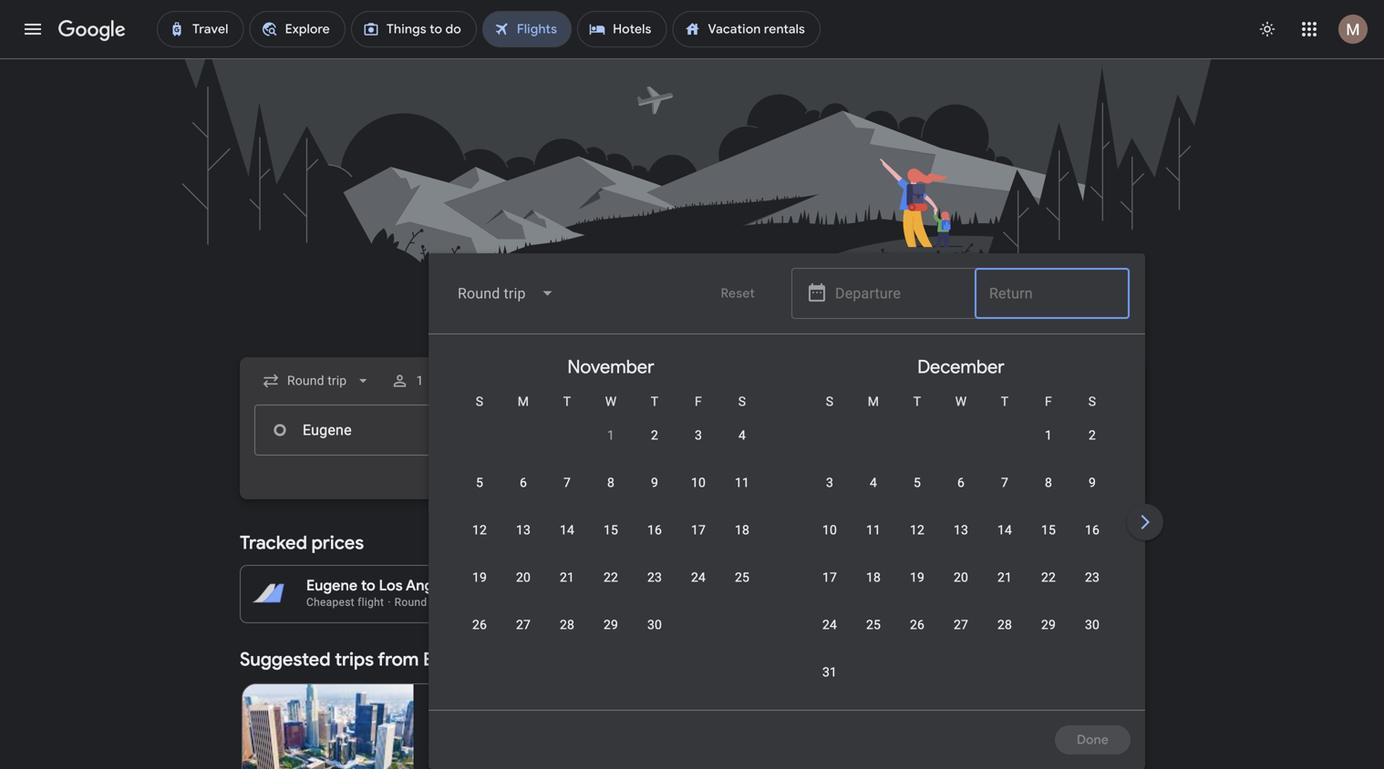Task type: describe. For each thing, give the bounding box(es) containing it.
7 for thu, dec 7 element
[[1001, 476, 1009, 491]]

suggested trips from eugene
[[240, 648, 486, 672]]

wed, dec 27 element
[[954, 616, 969, 635]]

23 for sat, dec 23 element
[[1085, 570, 1100, 585]]

all
[[1109, 535, 1123, 552]]

13 for mon, nov 13 element
[[516, 523, 531, 538]]

thu, dec 14 element
[[998, 522, 1012, 540]]

2 6 button from the left
[[939, 474, 983, 518]]

los inside los angeles nov 30 – dec 7
[[428, 699, 452, 718]]

0 horizontal spatial 18 button
[[720, 522, 764, 565]]

2 15 button from the left
[[1027, 522, 1071, 565]]

0 vertical spatial you
[[884, 574, 902, 586]]

18 for the mon, dec 18 element
[[866, 570, 881, 585]]

wed, nov 15 element
[[604, 522, 618, 540]]

suggested trips from eugene region
[[240, 638, 1144, 770]]

fri, nov 17 element
[[691, 522, 706, 540]]

17 button inside november row group
[[677, 522, 720, 565]]

row containing 26
[[458, 608, 677, 660]]

Return text field
[[989, 406, 1114, 455]]

22 for fri, dec 22 element
[[1041, 570, 1056, 585]]

19 for sun, nov 19 element
[[472, 570, 487, 585]]

mon, dec 4 element
[[870, 474, 877, 492]]

2 8 button from the left
[[1027, 474, 1071, 518]]

tue, nov 21 element
[[560, 569, 575, 587]]

cheapest flight
[[306, 596, 384, 609]]

tue, nov 28 element
[[560, 616, 575, 635]]

12 for tue, dec 12 element
[[910, 523, 925, 538]]

0 vertical spatial departure text field
[[835, 269, 961, 318]]

sun, dec 17 element
[[823, 569, 837, 587]]

0 horizontal spatial flights
[[618, 259, 766, 324]]

wed, nov 22 element
[[604, 569, 618, 587]]

allegiant image
[[428, 738, 443, 752]]

1 13 button from the left
[[502, 522, 545, 565]]

tue, dec 12 element
[[910, 522, 925, 540]]

20 for mon, nov 20 element
[[516, 570, 531, 585]]

sun, nov 26 element
[[472, 616, 487, 635]]

from
[[378, 648, 419, 672]]

1 vertical spatial departure text field
[[834, 406, 960, 455]]

21 for "thu, dec 21" element
[[998, 570, 1012, 585]]

6 for wed, dec 6 element
[[958, 476, 965, 491]]

$156
[[638, 577, 669, 595]]

significant
[[1038, 588, 1092, 601]]

10 for the fri, nov 10 element
[[691, 476, 706, 491]]

1 9 button from the left
[[633, 474, 677, 518]]

16 button inside november row group
[[633, 522, 677, 565]]

know
[[976, 588, 1003, 601]]

8 for fri, dec 8 element
[[1045, 476, 1052, 491]]

2 13 button from the left
[[939, 522, 983, 565]]

fri, dec 29 element
[[1041, 616, 1056, 635]]

0 vertical spatial prices
[[312, 532, 364, 555]]

fri, dec 22 element
[[1041, 569, 1056, 587]]

trip
[[430, 596, 447, 609]]

round trip
[[395, 596, 447, 609]]

7 for tue, nov 7 element
[[564, 476, 571, 491]]

1 vertical spatial 4 button
[[852, 474, 896, 518]]

2 29 button from the left
[[1027, 616, 1071, 660]]

sat, dec 16 element
[[1085, 522, 1100, 540]]

tue, dec 19 element
[[910, 569, 925, 587]]

1 horizontal spatial 25 button
[[852, 616, 896, 660]]

sun, nov 12 element
[[472, 522, 487, 540]]

2 14 button from the left
[[983, 522, 1027, 565]]

view
[[1077, 535, 1106, 552]]

24 button inside november row group
[[677, 569, 720, 613]]

1 button for december
[[1027, 427, 1071, 471]]

row containing 17
[[808, 561, 1114, 613]]

eugene to los angeles
[[306, 577, 461, 595]]

wed, nov 29 element
[[604, 616, 618, 635]]

2 5 button from the left
[[896, 474, 939, 518]]

17 for the "sun, dec 17" element
[[823, 570, 837, 585]]

0 horizontal spatial 4 button
[[720, 427, 764, 471]]

31
[[823, 665, 837, 680]]

sun, dec 31 element
[[823, 664, 837, 682]]

thu, nov 23 element
[[647, 569, 662, 587]]

wed, dec 20 element
[[954, 569, 969, 587]]

m for november
[[518, 394, 529, 409]]

december
[[918, 356, 1005, 379]]

changes.
[[761, 603, 807, 616]]

28 for thu, dec 28 element
[[998, 618, 1012, 633]]

1 vertical spatial 10 button
[[808, 522, 852, 565]]

1 button
[[383, 359, 456, 403]]

thu, nov 9 element
[[651, 474, 658, 492]]

1 vertical spatial 3 button
[[808, 474, 852, 518]]

fri, nov 24 element
[[691, 569, 706, 587]]

november row group
[[436, 342, 786, 703]]

2 26 button from the left
[[896, 616, 939, 660]]

sat, dec 23 element
[[1085, 569, 1100, 587]]

1 19 button from the left
[[458, 569, 502, 613]]

16 for the 'thu, nov 16' element
[[647, 523, 662, 538]]

daily
[[890, 588, 914, 601]]

nov
[[428, 719, 451, 734]]

1 15 button from the left
[[589, 522, 633, 565]]

angeles inside tracked prices region
[[406, 577, 461, 595]]

26 for 'tue, dec 26' 'element'
[[910, 618, 925, 633]]

21 button inside december row group
[[983, 569, 1027, 613]]

0 vertical spatial 3 button
[[677, 427, 720, 471]]

view all
[[1077, 535, 1123, 552]]

check
[[857, 588, 887, 601]]

thu, nov 2 element
[[651, 427, 658, 445]]

20 button inside november row group
[[502, 569, 545, 613]]

thu, dec 7 element
[[1001, 474, 1009, 492]]

google
[[761, 574, 797, 586]]

destinations.
[[761, 588, 827, 601]]

google flights can help you track prices for selected flights and destinations. we'll check daily and let you know about significant price changes.
[[761, 574, 1121, 616]]

sat, dec 2 element
[[1089, 427, 1096, 445]]

24 button inside december row group
[[808, 616, 852, 660]]

wed, nov 1 element
[[607, 427, 615, 445]]

3 t from the left
[[914, 394, 921, 409]]

sun, nov 5 element
[[476, 474, 483, 492]]

30 – dec
[[455, 719, 506, 734]]

27 for wed, dec 27 element
[[954, 618, 969, 633]]

m for december
[[868, 394, 879, 409]]

17 for fri, nov 17 element
[[691, 523, 706, 538]]

fri, nov 3 element
[[695, 427, 702, 445]]

156 US dollars text field
[[638, 577, 669, 595]]

1 7 button from the left
[[545, 474, 589, 518]]

25 for mon, dec 25 element
[[866, 618, 881, 633]]

none text field inside flight search field
[[254, 405, 512, 456]]

help
[[859, 574, 881, 586]]

0 horizontal spatial and
[[917, 588, 936, 601]]

21 for tue, nov 21 element
[[560, 570, 575, 585]]

sun, dec 24 element
[[823, 616, 837, 635]]

1 30 button from the left
[[633, 616, 677, 660]]

row containing 3
[[808, 466, 1114, 518]]

1 inside popup button
[[416, 373, 423, 388]]

11 for sat, nov 11 element
[[735, 476, 750, 491]]

16 button inside december row group
[[1071, 522, 1114, 565]]

29 for fri, dec 29 element
[[1041, 618, 1056, 633]]

5 for tue, dec 5 element
[[914, 476, 921, 491]]

f for december
[[1045, 394, 1052, 409]]

track
[[905, 574, 930, 586]]

sat, dec 30 element
[[1085, 616, 1100, 635]]

2 19 button from the left
[[896, 569, 939, 613]]

15 for fri, dec 15 element
[[1041, 523, 1056, 538]]

25 for sat, nov 25 element
[[735, 570, 750, 585]]

mon, nov 27 element
[[516, 616, 531, 635]]

26 for sun, nov 26 element
[[472, 618, 487, 633]]

11 button inside november row group
[[720, 474, 764, 518]]

2 7 button from the left
[[983, 474, 1027, 518]]

tue, nov 7 element
[[564, 474, 571, 492]]

1 t from the left
[[563, 394, 571, 409]]

mon, dec 25 element
[[866, 616, 881, 635]]

9 for sat, dec 9 element
[[1089, 476, 1096, 491]]

0 vertical spatial 10 button
[[677, 474, 720, 518]]

wed, dec 6 element
[[958, 474, 965, 492]]



Task type: vqa. For each thing, say whether or not it's contained in the screenshot.


Task type: locate. For each thing, give the bounding box(es) containing it.
18 inside november row group
[[735, 523, 750, 538]]

18 button
[[720, 522, 764, 565], [852, 569, 896, 613]]

1 19 from the left
[[472, 570, 487, 585]]

wed, nov 8 element
[[607, 474, 615, 492]]

21 button right the for at right bottom
[[983, 569, 1027, 613]]

9 inside december row group
[[1089, 476, 1096, 491]]

1 26 from the left
[[472, 618, 487, 633]]

5 button up sun, nov 12 element at the bottom left of page
[[458, 474, 502, 518]]

19 inside november row group
[[472, 570, 487, 585]]

0 vertical spatial 18
[[735, 523, 750, 538]]

w inside november row group
[[605, 394, 617, 409]]

thu, dec 21 element
[[998, 569, 1012, 587]]

0 vertical spatial 24
[[691, 570, 706, 585]]

1 vertical spatial 3
[[826, 476, 834, 491]]

23 button up thu, nov 30 element
[[633, 569, 677, 613]]

1 s from the left
[[476, 394, 484, 409]]

26 left mon, nov 27 element
[[472, 618, 487, 633]]

1 horizontal spatial 20
[[954, 570, 969, 585]]

3 for sun, dec 3 "element"
[[826, 476, 834, 491]]

25 button down check in the right of the page
[[852, 616, 896, 660]]

30
[[647, 618, 662, 633], [1085, 618, 1100, 633]]

24 down 'we'll'
[[823, 618, 837, 633]]

10 button up fri, nov 17 element
[[677, 474, 720, 518]]

0 vertical spatial and
[[1067, 574, 1086, 586]]

f inside november row group
[[695, 394, 702, 409]]

2 12 button from the left
[[896, 522, 939, 565]]

mon, nov 6 element
[[520, 474, 527, 492]]

1 horizontal spatial 27
[[954, 618, 969, 633]]

0 horizontal spatial 29
[[604, 618, 618, 633]]

2 s from the left
[[738, 394, 746, 409]]

eugene inside region
[[423, 648, 486, 672]]

0 horizontal spatial you
[[884, 574, 902, 586]]

30 for sat, dec 30 element
[[1085, 618, 1100, 633]]

12 button
[[458, 522, 502, 565], [896, 522, 939, 565]]

1 for november
[[607, 428, 615, 443]]

5 button
[[458, 474, 502, 518], [896, 474, 939, 518]]

0 vertical spatial 11 button
[[720, 474, 764, 518]]

10 button
[[677, 474, 720, 518], [808, 522, 852, 565]]

6
[[520, 476, 527, 491], [958, 476, 965, 491]]

27 right sun, nov 26 element
[[516, 618, 531, 633]]

8 button up wed, nov 15 element
[[589, 474, 633, 518]]

1 6 from the left
[[520, 476, 527, 491]]

15 inside november row group
[[604, 523, 618, 538]]

0 horizontal spatial 8
[[607, 476, 615, 491]]

0 vertical spatial 3
[[695, 428, 702, 443]]

angeles up 30 – dec
[[455, 699, 510, 718]]

tue, nov 14 element
[[560, 522, 575, 540]]

29 inside november row group
[[604, 618, 618, 633]]

2 inside december row group
[[1089, 428, 1096, 443]]

1 2 from the left
[[651, 428, 658, 443]]

13 left tue, nov 14 element
[[516, 523, 531, 538]]

28 down know
[[998, 618, 1012, 633]]

11 button up the mon, dec 18 element
[[852, 522, 896, 565]]

w down december
[[955, 394, 967, 409]]

fri, nov 10 element
[[691, 474, 706, 492]]

1 horizontal spatial m
[[868, 394, 879, 409]]

0 horizontal spatial 5
[[476, 476, 483, 491]]

2 21 from the left
[[998, 570, 1012, 585]]

w for november
[[605, 394, 617, 409]]

8 inside december row group
[[1045, 476, 1052, 491]]

tracked prices
[[240, 532, 364, 555]]

f
[[695, 394, 702, 409], [1045, 394, 1052, 409]]

eugene
[[306, 577, 358, 595], [423, 648, 486, 672]]

26 inside december row group
[[910, 618, 925, 633]]

grid inside flight search field
[[436, 342, 1384, 721]]

12 inside december row group
[[910, 523, 925, 538]]

1 horizontal spatial 21 button
[[983, 569, 1027, 613]]

17 right the 'thu, nov 16' element
[[691, 523, 706, 538]]

0 vertical spatial 25
[[735, 570, 750, 585]]

9 for thu, nov 9 element
[[651, 476, 658, 491]]

0 horizontal spatial 15 button
[[589, 522, 633, 565]]

mon, dec 18 element
[[866, 569, 881, 587]]

16
[[647, 523, 662, 538], [1085, 523, 1100, 538]]

2 22 from the left
[[1041, 570, 1056, 585]]

2 20 from the left
[[954, 570, 969, 585]]

30 down $156 at the left bottom of page
[[647, 618, 662, 633]]

3 inside november row group
[[695, 428, 702, 443]]

31 button
[[808, 664, 852, 708]]

25 button
[[720, 569, 764, 613], [852, 616, 896, 660]]

11 inside december row group
[[866, 523, 881, 538]]

0 horizontal spatial f
[[695, 394, 702, 409]]

3 inside december row group
[[826, 476, 834, 491]]

1 12 button from the left
[[458, 522, 502, 565]]

main menu image
[[22, 18, 44, 40]]

0 horizontal spatial 24 button
[[677, 569, 720, 613]]

0 horizontal spatial 8 button
[[589, 474, 633, 518]]

7
[[564, 476, 571, 491], [1001, 476, 1009, 491], [509, 719, 517, 734]]

1 28 from the left
[[560, 618, 575, 633]]

prices up 'to'
[[312, 532, 364, 555]]

22 left $156 at the left bottom of page
[[604, 570, 618, 585]]

19
[[472, 570, 487, 585], [910, 570, 925, 585]]

s up sat, dec 2 element
[[1089, 394, 1096, 409]]

0 horizontal spatial 13
[[516, 523, 531, 538]]

5 left mon, nov 6 element
[[476, 476, 483, 491]]

9 right fri, dec 8 element
[[1089, 476, 1096, 491]]

0 horizontal spatial los
[[379, 577, 403, 595]]

1 vertical spatial 25 button
[[852, 616, 896, 660]]

0 vertical spatial 4 button
[[720, 427, 764, 471]]

0 horizontal spatial prices
[[312, 532, 364, 555]]

1 horizontal spatial 3
[[826, 476, 834, 491]]

2 28 from the left
[[998, 618, 1012, 633]]

8 inside november row group
[[607, 476, 615, 491]]

mon, dec 11 element
[[866, 522, 881, 540]]

22 inside december row group
[[1041, 570, 1056, 585]]

2 horizontal spatial 7
[[1001, 476, 1009, 491]]

12 left mon, nov 13 element
[[472, 523, 487, 538]]

w inside december row group
[[955, 394, 967, 409]]

for
[[968, 574, 982, 586]]

1 horizontal spatial 27 button
[[939, 616, 983, 660]]

27 button
[[502, 616, 545, 660], [939, 616, 983, 660]]

0 horizontal spatial 27 button
[[502, 616, 545, 660]]

w for december
[[955, 394, 967, 409]]

2 15 from the left
[[1041, 523, 1056, 538]]

24 for fri, nov 24 element
[[691, 570, 706, 585]]

0 horizontal spatial 14 button
[[545, 522, 589, 565]]

3 for the fri, nov 3 element
[[695, 428, 702, 443]]

1 for december
[[1045, 428, 1052, 443]]

24
[[691, 570, 706, 585], [823, 618, 837, 633]]

row containing 5
[[458, 466, 764, 518]]

tue, dec 26 element
[[910, 616, 925, 635]]

6 right sun, nov 5 element
[[520, 476, 527, 491]]

2 button for november
[[633, 427, 677, 471]]

2 inside november row group
[[651, 428, 658, 443]]

los inside tracked prices region
[[379, 577, 403, 595]]

4 s from the left
[[1089, 394, 1096, 409]]

28 inside november row group
[[560, 618, 575, 633]]

1 inside november row group
[[607, 428, 615, 443]]

15 inside december row group
[[1041, 523, 1056, 538]]

row containing 12
[[458, 513, 764, 565]]

you down wed, dec 20 element on the bottom right of page
[[955, 588, 973, 601]]

20 inside november row group
[[516, 570, 531, 585]]

sun, dec 10 element
[[823, 522, 837, 540]]

1 horizontal spatial 1 button
[[1027, 427, 1071, 471]]

2 2 button from the left
[[1071, 427, 1114, 471]]

and up significant
[[1067, 574, 1086, 586]]

10 inside december row group
[[823, 523, 837, 538]]

17 inside november row group
[[691, 523, 706, 538]]

26 down daily
[[910, 618, 925, 633]]

5 for sun, nov 5 element
[[476, 476, 483, 491]]

los right 'to'
[[379, 577, 403, 595]]

2 23 button from the left
[[1071, 569, 1114, 613]]

8 button up fri, dec 15 element
[[1027, 474, 1071, 518]]

23
[[647, 570, 662, 585], [1085, 570, 1100, 585]]

20 inside december row group
[[954, 570, 969, 585]]

14 inside november row group
[[560, 523, 575, 538]]

22 inside november row group
[[604, 570, 618, 585]]

12 button up tue, dec 19 element
[[896, 522, 939, 565]]

1 vertical spatial 24 button
[[808, 616, 852, 660]]

1 horizontal spatial 2
[[1089, 428, 1096, 443]]

fri, dec 15 element
[[1041, 522, 1056, 540]]

16 button up the 'thu, nov 23' "element"
[[633, 522, 677, 565]]

5 inside december row group
[[914, 476, 921, 491]]

14 button up tue, nov 21 element
[[545, 522, 589, 565]]

25 down check in the right of the page
[[866, 618, 881, 633]]

30 down price at bottom
[[1085, 618, 1100, 633]]

1 button
[[589, 427, 633, 471], [1027, 427, 1071, 471]]

2 for december
[[1089, 428, 1096, 443]]

2 27 button from the left
[[939, 616, 983, 660]]

Return text field
[[989, 269, 1115, 318]]

1 horizontal spatial 17 button
[[808, 569, 852, 613]]

9 inside november row group
[[651, 476, 658, 491]]

Flight search field
[[225, 254, 1384, 770]]

29
[[604, 618, 618, 633], [1041, 618, 1056, 633]]

1 f from the left
[[695, 394, 702, 409]]

28 button left fri, dec 29 element
[[983, 616, 1027, 660]]

to
[[361, 577, 376, 595]]

0 horizontal spatial 28
[[560, 618, 575, 633]]

m up mon, nov 6 element
[[518, 394, 529, 409]]

14 button
[[545, 522, 589, 565], [983, 522, 1027, 565]]

eugene down sun, nov 26 element
[[423, 648, 486, 672]]

20 button
[[502, 569, 545, 613], [939, 569, 983, 613]]

los up nov
[[428, 699, 452, 718]]

4 inside november row group
[[739, 428, 746, 443]]

2 button up thu, nov 9 element
[[633, 427, 677, 471]]

14 left wed, nov 15 element
[[560, 523, 575, 538]]

23 button up sat, dec 30 element
[[1071, 569, 1114, 613]]

suggested
[[240, 648, 331, 672]]

None field
[[443, 272, 570, 316], [254, 365, 380, 398], [443, 272, 570, 316], [254, 365, 380, 398]]

you
[[884, 574, 902, 586], [955, 588, 973, 601]]

we'll
[[830, 588, 854, 601]]

7 inside november row group
[[564, 476, 571, 491]]

16 button up sat, dec 23 element
[[1071, 522, 1114, 565]]

0 horizontal spatial 26
[[472, 618, 487, 633]]

angeles
[[406, 577, 461, 595], [455, 699, 510, 718]]

2 16 button from the left
[[1071, 522, 1114, 565]]

30 button right fri, dec 29 element
[[1071, 616, 1114, 660]]

1 horizontal spatial 29 button
[[1027, 616, 1071, 660]]

21 inside december row group
[[998, 570, 1012, 585]]

1 horizontal spatial 6
[[958, 476, 965, 491]]

15 right tue, nov 14 element
[[604, 523, 618, 538]]

2 16 from the left
[[1085, 523, 1100, 538]]

9 button up the 'thu, nov 16' element
[[633, 474, 677, 518]]

10 button up the "sun, dec 17" element
[[808, 522, 852, 565]]

2 13 from the left
[[954, 523, 969, 538]]

eugene up cheapest
[[306, 577, 358, 595]]

13 for wed, dec 13 element
[[954, 523, 969, 538]]

8
[[607, 476, 615, 491], [1045, 476, 1052, 491]]

3 button
[[677, 427, 720, 471], [808, 474, 852, 518]]

1 vertical spatial 10
[[823, 523, 837, 538]]

sat, nov 25 element
[[735, 569, 750, 587]]

10
[[691, 476, 706, 491], [823, 523, 837, 538]]

1 horizontal spatial 8
[[1045, 476, 1052, 491]]

1 27 from the left
[[516, 618, 531, 633]]

1 horizontal spatial 18
[[866, 570, 881, 585]]

let
[[939, 588, 952, 601]]

2 30 button from the left
[[1071, 616, 1114, 660]]

flights
[[1032, 574, 1064, 586]]

0 horizontal spatial 4
[[739, 428, 746, 443]]

row containing 19
[[458, 561, 764, 613]]

13 button
[[502, 522, 545, 565], [939, 522, 983, 565]]

1
[[416, 373, 423, 388], [607, 428, 615, 443], [1045, 428, 1052, 443]]

row containing 10
[[808, 513, 1114, 565]]

11 inside november row group
[[735, 476, 750, 491]]

row
[[589, 411, 764, 471], [1027, 411, 1114, 471], [458, 466, 764, 518], [808, 466, 1114, 518], [458, 513, 764, 565], [808, 513, 1114, 565], [458, 561, 764, 613], [808, 561, 1114, 613], [458, 608, 677, 660], [808, 608, 1114, 660]]

10 inside november row group
[[691, 476, 706, 491]]

14 button up "thu, dec 21" element
[[983, 522, 1027, 565]]

1 29 from the left
[[604, 618, 618, 633]]

9 button up sat, dec 16 element
[[1071, 474, 1114, 518]]

3 left "mon, dec 4" element
[[826, 476, 834, 491]]

22 up significant
[[1041, 570, 1056, 585]]

1 horizontal spatial 19
[[910, 570, 925, 585]]

tracked
[[240, 532, 307, 555]]

1 5 from the left
[[476, 476, 483, 491]]

6 left thu, dec 7 element
[[958, 476, 965, 491]]

sat, dec 9 element
[[1089, 474, 1096, 492]]

30 button right wed, nov 29 element
[[633, 616, 677, 660]]

19 inside december row group
[[910, 570, 925, 585]]

4 button up sat, nov 11 element
[[720, 427, 764, 471]]

13 button up mon, nov 20 element
[[502, 522, 545, 565]]

0 horizontal spatial 16
[[647, 523, 662, 538]]

1 horizontal spatial w
[[955, 394, 967, 409]]

about
[[1006, 588, 1035, 601]]

23 inside december row group
[[1085, 570, 1100, 585]]

18 inside december row group
[[866, 570, 881, 585]]

0 horizontal spatial 25
[[735, 570, 750, 585]]

18
[[735, 523, 750, 538], [866, 570, 881, 585]]

19 for tue, dec 19 element
[[910, 570, 925, 585]]

18 for sat, nov 18 element
[[735, 523, 750, 538]]

4 t from the left
[[1001, 394, 1009, 409]]

los angeles nov 30 – dec 7
[[428, 699, 517, 734]]

16 inside december row group
[[1085, 523, 1100, 538]]

17
[[691, 523, 706, 538], [823, 570, 837, 585]]

6 inside november row group
[[520, 476, 527, 491]]

23 for the 'thu, nov 23' "element"
[[647, 570, 662, 585]]

21
[[560, 570, 575, 585], [998, 570, 1012, 585]]

24 inside december row group
[[823, 618, 837, 633]]

20 button inside december row group
[[939, 569, 983, 613]]

1 14 button from the left
[[545, 522, 589, 565]]

10 for sun, dec 10 element
[[823, 523, 837, 538]]

mon, nov 13 element
[[516, 522, 531, 540]]

sat, nov 4 element
[[739, 427, 746, 445]]

24 for sun, dec 24 element
[[823, 618, 837, 633]]

row containing 24
[[808, 608, 1114, 660]]

16 inside november row group
[[647, 523, 662, 538]]

30 for thu, nov 30 element
[[647, 618, 662, 633]]

1 9 from the left
[[651, 476, 658, 491]]

1 horizontal spatial 19 button
[[896, 569, 939, 613]]

7 button up thu, dec 14 'element'
[[983, 474, 1027, 518]]

28 inside december row group
[[998, 618, 1012, 633]]

1 horizontal spatial 12 button
[[896, 522, 939, 565]]

9
[[651, 476, 658, 491], [1089, 476, 1096, 491]]

1 23 from the left
[[647, 570, 662, 585]]

s right 1 popup button
[[476, 394, 484, 409]]

25 button right fri, nov 24 element
[[720, 569, 764, 613]]

25
[[735, 570, 750, 585], [866, 618, 881, 633]]

23 up price at bottom
[[1085, 570, 1100, 585]]

1 8 from the left
[[607, 476, 615, 491]]

1 horizontal spatial 30
[[1085, 618, 1100, 633]]

m
[[518, 394, 529, 409], [868, 394, 879, 409]]

sat, nov 18 element
[[735, 522, 750, 540]]

Departure text field
[[835, 269, 961, 318], [834, 406, 960, 455]]

december row group
[[786, 342, 1136, 708]]

1 inside december row group
[[1045, 428, 1052, 443]]

cheapest
[[306, 596, 355, 609]]

0 vertical spatial 17
[[691, 523, 706, 538]]

0 horizontal spatial 18
[[735, 523, 750, 538]]

1 20 button from the left
[[502, 569, 545, 613]]

flights inside google flights can help you track prices for selected flights and destinations. we'll check daily and let you know about significant price changes.
[[800, 574, 834, 586]]

23 left fri, nov 24 element
[[647, 570, 662, 585]]

2 right fri, dec 1 element
[[1089, 428, 1096, 443]]

0 horizontal spatial m
[[518, 394, 529, 409]]

1 horizontal spatial 24
[[823, 618, 837, 633]]

1 horizontal spatial you
[[955, 588, 973, 601]]

1 12 from the left
[[472, 523, 487, 538]]

0 horizontal spatial 25 button
[[720, 569, 764, 613]]

6 inside december row group
[[958, 476, 965, 491]]

2 20 button from the left
[[939, 569, 983, 613]]

can
[[837, 574, 856, 586]]

2 t from the left
[[651, 394, 659, 409]]

6 button up mon, nov 13 element
[[502, 474, 545, 518]]

4
[[739, 428, 746, 443], [870, 476, 877, 491]]

0 vertical spatial 4
[[739, 428, 746, 443]]

21 button inside november row group
[[545, 569, 589, 613]]

1 14 from the left
[[560, 523, 575, 538]]

14
[[560, 523, 575, 538], [998, 523, 1012, 538]]

27 inside december row group
[[954, 618, 969, 633]]

2 6 from the left
[[958, 476, 965, 491]]

1 horizontal spatial 4 button
[[852, 474, 896, 518]]

29 button right tue, nov 28 element
[[589, 616, 633, 660]]

tracked prices region
[[240, 522, 1144, 624]]

9 right the wed, nov 8 element
[[651, 476, 658, 491]]

30 inside december row group
[[1085, 618, 1100, 633]]

15 button
[[589, 522, 633, 565], [1027, 522, 1071, 565]]

14 right wed, dec 13 element
[[998, 523, 1012, 538]]

1 m from the left
[[518, 394, 529, 409]]

2 21 button from the left
[[983, 569, 1027, 613]]

next image
[[1124, 501, 1167, 544]]

1 horizontal spatial 5
[[914, 476, 921, 491]]

11 button
[[720, 474, 764, 518], [852, 522, 896, 565]]

selected
[[985, 574, 1029, 586]]

2 29 from the left
[[1041, 618, 1056, 633]]

1 horizontal spatial 2 button
[[1071, 427, 1114, 471]]

2 m from the left
[[868, 394, 879, 409]]

26 inside november row group
[[472, 618, 487, 633]]

1 27 button from the left
[[502, 616, 545, 660]]

24 button
[[677, 569, 720, 613], [808, 616, 852, 660]]

16 button
[[633, 522, 677, 565], [1071, 522, 1114, 565]]

flight
[[358, 596, 384, 609]]

1 29 button from the left
[[589, 616, 633, 660]]

2 19 from the left
[[910, 570, 925, 585]]

2 30 from the left
[[1085, 618, 1100, 633]]

21 button up tue, nov 28 element
[[545, 569, 589, 613]]

4 for sat, nov 4 element
[[739, 428, 746, 443]]

2 w from the left
[[955, 394, 967, 409]]

7 left fri, dec 8 element
[[1001, 476, 1009, 491]]

1 21 button from the left
[[545, 569, 589, 613]]

22
[[604, 570, 618, 585], [1041, 570, 1056, 585]]

4 inside row
[[870, 476, 877, 491]]

7 left the wed, nov 8 element
[[564, 476, 571, 491]]

17 inside december row group
[[823, 570, 837, 585]]

1 horizontal spatial 9
[[1089, 476, 1096, 491]]

18 right fri, nov 17 element
[[735, 523, 750, 538]]

7 button
[[545, 474, 589, 518], [983, 474, 1027, 518]]

4 button up mon, dec 11 element
[[852, 474, 896, 518]]

5 inside november row group
[[476, 476, 483, 491]]

1 w from the left
[[605, 394, 617, 409]]

10 left mon, dec 11 element
[[823, 523, 837, 538]]

29 for wed, nov 29 element
[[604, 618, 618, 633]]

16 left fri, nov 17 element
[[647, 523, 662, 538]]

1 16 button from the left
[[633, 522, 677, 565]]

angeles up trip
[[406, 577, 461, 595]]

fri, dec 8 element
[[1045, 474, 1052, 492]]

28
[[560, 618, 575, 633], [998, 618, 1012, 633]]

12 inside november row group
[[472, 523, 487, 538]]

27 inside november row group
[[516, 618, 531, 633]]

prices
[[312, 532, 364, 555], [933, 574, 965, 586]]

1 horizontal spatial 7 button
[[983, 474, 1027, 518]]

8 for the wed, nov 8 element
[[607, 476, 615, 491]]

thu, nov 16 element
[[647, 522, 662, 540]]

2 12 from the left
[[910, 523, 925, 538]]

1 28 button from the left
[[545, 616, 589, 660]]

1 23 button from the left
[[633, 569, 677, 613]]

0 horizontal spatial eugene
[[306, 577, 358, 595]]

and
[[1067, 574, 1086, 586], [917, 588, 936, 601]]

you up daily
[[884, 574, 902, 586]]

prices up let
[[933, 574, 965, 586]]

1 vertical spatial eugene
[[423, 648, 486, 672]]

15
[[604, 523, 618, 538], [1041, 523, 1056, 538]]

13 left thu, dec 14 'element'
[[954, 523, 969, 538]]

27 for mon, nov 27 element
[[516, 618, 531, 633]]

1 vertical spatial angeles
[[455, 699, 510, 718]]

2 9 from the left
[[1089, 476, 1096, 491]]

1 26 button from the left
[[458, 616, 502, 660]]

14 inside december row group
[[998, 523, 1012, 538]]

flights
[[618, 259, 766, 324], [800, 574, 834, 586]]

2 22 button from the left
[[1027, 569, 1071, 613]]

22 button
[[589, 569, 633, 613], [1027, 569, 1071, 613]]

13
[[516, 523, 531, 538], [954, 523, 969, 538]]

m up "mon, dec 4" element
[[868, 394, 879, 409]]

thu, nov 30 element
[[647, 616, 662, 635]]

0 vertical spatial eugene
[[306, 577, 358, 595]]

1 13 from the left
[[516, 523, 531, 538]]

15 button up wed, nov 22 element at the bottom
[[589, 522, 633, 565]]

16 for sat, dec 16 element
[[1085, 523, 1100, 538]]

26 button
[[458, 616, 502, 660], [896, 616, 939, 660]]

1 22 button from the left
[[589, 569, 633, 613]]

1 20 from the left
[[516, 570, 531, 585]]

11 for mon, dec 11 element
[[866, 523, 881, 538]]

14 for thu, dec 14 'element'
[[998, 523, 1012, 538]]

round
[[395, 596, 427, 609]]

f up the fri, nov 3 element
[[695, 394, 702, 409]]

tue, dec 5 element
[[914, 474, 921, 492]]

los
[[379, 577, 403, 595], [428, 699, 452, 718]]

1 22 from the left
[[604, 570, 618, 585]]

sun, nov 19 element
[[472, 569, 487, 587]]

11 right the fri, nov 10 element
[[735, 476, 750, 491]]

sat, nov 11 element
[[735, 474, 750, 492]]

3 s from the left
[[826, 394, 834, 409]]

0 horizontal spatial 12 button
[[458, 522, 502, 565]]

1 horizontal spatial 18 button
[[852, 569, 896, 613]]

1 horizontal spatial 5 button
[[896, 474, 939, 518]]

1 2 button from the left
[[633, 427, 677, 471]]

29 inside december row group
[[1041, 618, 1056, 633]]

0 vertical spatial 25 button
[[720, 569, 764, 613]]

prices inside google flights can help you track prices for selected flights and destinations. we'll check daily and let you know about significant price changes.
[[933, 574, 965, 586]]

grid containing november
[[436, 342, 1384, 721]]

grid
[[436, 342, 1384, 721]]

0 horizontal spatial 2
[[651, 428, 658, 443]]

25 inside december row group
[[866, 618, 881, 633]]

2 14 from the left
[[998, 523, 1012, 538]]

row group
[[1136, 342, 1384, 703]]

19 left mon, nov 20 element
[[472, 570, 487, 585]]

1 vertical spatial 11
[[866, 523, 881, 538]]

7 inside december row group
[[1001, 476, 1009, 491]]

0 horizontal spatial 24
[[691, 570, 706, 585]]

2 left the fri, nov 3 element
[[651, 428, 658, 443]]

1 30 from the left
[[647, 618, 662, 633]]

1 horizontal spatial 25
[[866, 618, 881, 633]]

1 6 button from the left
[[502, 474, 545, 518]]

1 8 button from the left
[[589, 474, 633, 518]]

6 for mon, nov 6 element
[[520, 476, 527, 491]]

8 right tue, nov 7 element
[[607, 476, 615, 491]]

1 vertical spatial 11 button
[[852, 522, 896, 565]]

17 button inside december row group
[[808, 569, 852, 613]]

4 button
[[720, 427, 764, 471], [852, 474, 896, 518]]

6 button up wed, dec 13 element
[[939, 474, 983, 518]]

15 button up fri, dec 22 element
[[1027, 522, 1071, 565]]

0 horizontal spatial 19
[[472, 570, 487, 585]]

1 horizontal spatial 24 button
[[808, 616, 852, 660]]

6 button
[[502, 474, 545, 518], [939, 474, 983, 518]]

20 for wed, dec 20 element on the bottom right of page
[[954, 570, 969, 585]]

19 up daily
[[910, 570, 925, 585]]

1 15 from the left
[[604, 523, 618, 538]]

21 inside november row group
[[560, 570, 575, 585]]

9 button
[[633, 474, 677, 518], [1071, 474, 1114, 518]]

15 for wed, nov 15 element
[[604, 523, 618, 538]]

2 1 button from the left
[[1027, 427, 1071, 471]]

1 21 from the left
[[560, 570, 575, 585]]

0 vertical spatial 10
[[691, 476, 706, 491]]

17 button
[[677, 522, 720, 565], [808, 569, 852, 613]]

1 horizontal spatial 23
[[1085, 570, 1100, 585]]

1 16 from the left
[[647, 523, 662, 538]]

2 8 from the left
[[1045, 476, 1052, 491]]

26 button right mon, dec 25 element
[[896, 616, 939, 660]]

12
[[472, 523, 487, 538], [910, 523, 925, 538]]

2 23 from the left
[[1085, 570, 1100, 585]]

2 9 button from the left
[[1071, 474, 1114, 518]]

w
[[605, 394, 617, 409], [955, 394, 967, 409]]

0 horizontal spatial 11
[[735, 476, 750, 491]]

11
[[735, 476, 750, 491], [866, 523, 881, 538]]

thu, dec 28 element
[[998, 616, 1012, 635]]

14 for tue, nov 14 element
[[560, 523, 575, 538]]

4 for "mon, dec 4" element
[[870, 476, 877, 491]]

0 horizontal spatial 22 button
[[589, 569, 633, 613]]

2 28 button from the left
[[983, 616, 1027, 660]]

24 inside november row group
[[691, 570, 706, 585]]

7 inside los angeles nov 30 – dec 7
[[509, 719, 517, 734]]

s up sun, dec 3 "element"
[[826, 394, 834, 409]]

f inside december row group
[[1045, 394, 1052, 409]]

0 horizontal spatial 2 button
[[633, 427, 677, 471]]

0 horizontal spatial 11 button
[[720, 474, 764, 518]]

0 horizontal spatial 22
[[604, 570, 618, 585]]

2 button for december
[[1071, 427, 1114, 471]]

3 button up sun, dec 10 element
[[808, 474, 852, 518]]

5 button up tue, dec 12 element
[[896, 474, 939, 518]]

1 horizontal spatial 14 button
[[983, 522, 1027, 565]]

1 5 button from the left
[[458, 474, 502, 518]]

22 for wed, nov 22 element at the bottom
[[604, 570, 618, 585]]

2 26 from the left
[[910, 618, 925, 633]]

12 for sun, nov 12 element at the bottom left of page
[[472, 523, 487, 538]]

2 27 from the left
[[954, 618, 969, 633]]

25 inside november row group
[[735, 570, 750, 585]]

30 inside november row group
[[647, 618, 662, 633]]

23 inside november row group
[[647, 570, 662, 585]]

trips
[[335, 648, 374, 672]]

november
[[568, 356, 654, 379]]

2 horizontal spatial 1
[[1045, 428, 1052, 443]]

13 inside december row group
[[954, 523, 969, 538]]

1 horizontal spatial 28
[[998, 618, 1012, 633]]

f for november
[[695, 394, 702, 409]]

0 horizontal spatial 20
[[516, 570, 531, 585]]

2 5 from the left
[[914, 476, 921, 491]]

30 button
[[633, 616, 677, 660], [1071, 616, 1114, 660]]

0 horizontal spatial 19 button
[[458, 569, 502, 613]]

1 button for november
[[589, 427, 633, 471]]

13 inside november row group
[[516, 523, 531, 538]]

sun, dec 3 element
[[826, 474, 834, 492]]

f up fri, dec 1 element
[[1045, 394, 1052, 409]]

5
[[476, 476, 483, 491], [914, 476, 921, 491]]

price
[[1095, 588, 1121, 601]]

mon, nov 20 element
[[516, 569, 531, 587]]

24 button up 31
[[808, 616, 852, 660]]

eugene inside tracked prices region
[[306, 577, 358, 595]]

23 button
[[633, 569, 677, 613], [1071, 569, 1114, 613]]

7 right 30 – dec
[[509, 719, 517, 734]]

11 left tue, dec 12 element
[[866, 523, 881, 538]]

1 horizontal spatial 9 button
[[1071, 474, 1114, 518]]

w up wed, nov 1 element
[[605, 394, 617, 409]]

None text field
[[254, 405, 512, 456]]

8 button
[[589, 474, 633, 518], [1027, 474, 1071, 518]]

1 1 button from the left
[[589, 427, 633, 471]]

21 button
[[545, 569, 589, 613], [983, 569, 1027, 613]]

0 horizontal spatial 10
[[691, 476, 706, 491]]

2 for november
[[651, 428, 658, 443]]

angeles inside los angeles nov 30 – dec 7
[[455, 699, 510, 718]]

wed, dec 13 element
[[954, 522, 969, 540]]

1 horizontal spatial 15
[[1041, 523, 1056, 538]]

fri, dec 1 element
[[1045, 427, 1052, 445]]

21 up know
[[998, 570, 1012, 585]]

3
[[695, 428, 702, 443], [826, 476, 834, 491]]

s up sat, nov 4 element
[[738, 394, 746, 409]]

change appearance image
[[1246, 7, 1289, 51]]

2 f from the left
[[1045, 394, 1052, 409]]

1 horizontal spatial 1
[[607, 428, 615, 443]]

27 button right sun, nov 26 element
[[502, 616, 545, 660]]

2 button
[[633, 427, 677, 471], [1071, 427, 1114, 471]]

29 button right thu, dec 28 element
[[1027, 616, 1071, 660]]

0 horizontal spatial 27
[[516, 618, 531, 633]]

13 button up wed, dec 20 element on the bottom right of page
[[939, 522, 983, 565]]

28 for tue, nov 28 element
[[560, 618, 575, 633]]

0 horizontal spatial 29 button
[[589, 616, 633, 660]]

2 2 from the left
[[1089, 428, 1096, 443]]

28 right mon, nov 27 element
[[560, 618, 575, 633]]



